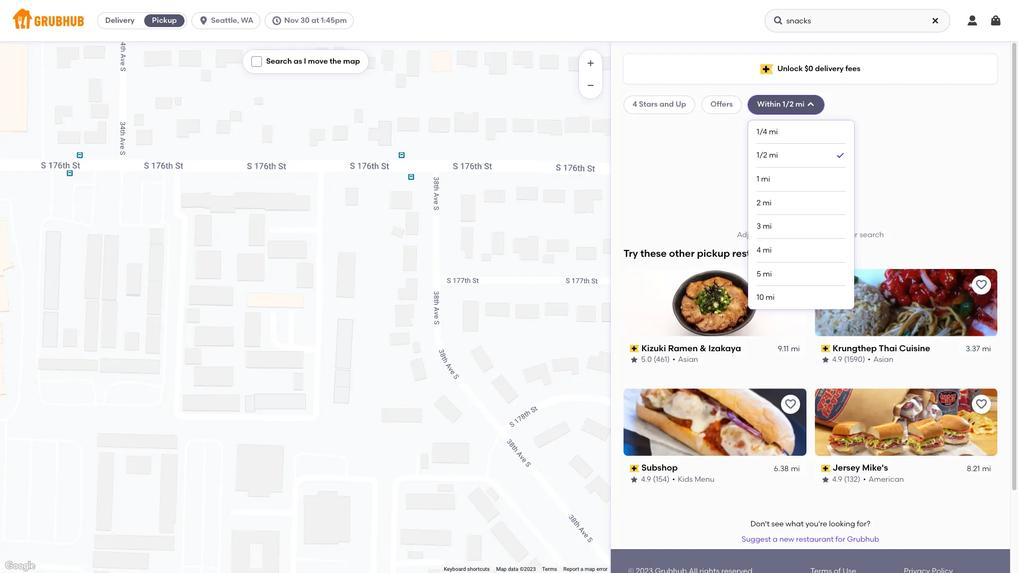 Task type: describe. For each thing, give the bounding box(es) containing it.
offers
[[711, 100, 733, 109]]

keyboard
[[444, 566, 466, 572]]

asian for ramen
[[679, 355, 699, 364]]

• for kizuki ramen & izakaya
[[673, 355, 676, 364]]

1/2 mi
[[757, 151, 779, 160]]

adjust
[[738, 230, 760, 239]]

terms
[[543, 566, 557, 572]]

6.38 mi
[[774, 464, 800, 473]]

main navigation navigation
[[0, 0, 1019, 41]]

nov
[[284, 16, 299, 25]]

4.9 (132)
[[833, 475, 861, 484]]

1 horizontal spatial svg image
[[774, 15, 784, 26]]

6.38
[[774, 464, 789, 473]]

seattle, wa button
[[192, 12, 265, 29]]

delivery button
[[98, 12, 142, 29]]

0 vertical spatial 1/2
[[783, 100, 794, 109]]

• asian for ramen
[[673, 355, 699, 364]]

check icon image
[[836, 150, 846, 161]]

don't
[[751, 520, 770, 529]]

search
[[266, 57, 292, 66]]

mi for 3.37 mi
[[983, 344, 992, 353]]

american
[[869, 475, 905, 484]]

filters
[[779, 230, 799, 239]]

report a map error
[[564, 566, 608, 572]]

within
[[758, 100, 781, 109]]

3.37
[[966, 344, 981, 353]]

within 1/2 mi
[[758, 100, 805, 109]]

jersey mike's logo image
[[815, 389, 998, 456]]

mi for 6.38 mi
[[791, 464, 800, 473]]

mi for 2 mi
[[763, 198, 772, 207]]

at
[[312, 16, 319, 25]]

mi for 1/4 mi
[[769, 127, 778, 136]]

cuisine
[[900, 343, 931, 353]]

mi for 8.21 mi
[[983, 464, 992, 473]]

4 mi
[[757, 246, 772, 255]]

subscription pass image for kizuki ramen & izakaya
[[630, 345, 640, 352]]

delivery
[[105, 16, 135, 25]]

3 mi
[[757, 222, 772, 231]]

mi right the within
[[796, 100, 805, 109]]

• for jersey mike's
[[864, 475, 867, 484]]

as
[[294, 57, 302, 66]]

4.9 (1590)
[[833, 355, 866, 364]]

1/2 mi option
[[757, 144, 846, 168]]

star icon image for kizuki ramen & izakaya
[[630, 356, 639, 364]]

report a map error link
[[564, 566, 608, 572]]

i
[[304, 57, 306, 66]]

asian for thai
[[874, 355, 894, 364]]

1/4 mi
[[757, 127, 778, 136]]

krungthep thai cuisine logo image
[[815, 269, 998, 336]]

unlock
[[778, 64, 803, 73]]

restaurant
[[797, 535, 834, 544]]

• for krungthep thai cuisine
[[868, 355, 871, 364]]

svg image inside "seattle, wa" button
[[199, 15, 209, 26]]

$0
[[805, 64, 814, 73]]

restaurants
[[733, 247, 788, 260]]

izakaya
[[709, 343, 742, 353]]

(1590)
[[845, 355, 866, 364]]

grubhub plus flag logo image
[[761, 64, 774, 74]]

svg image inside "nov 30 at 1:45pm" button
[[272, 15, 282, 26]]

jersey
[[833, 463, 861, 473]]

seattle,
[[211, 16, 239, 25]]

try these other pickup restaurants nearby
[[624, 247, 824, 260]]

30
[[301, 16, 310, 25]]

8.21
[[968, 464, 981, 473]]

delivery
[[816, 64, 844, 73]]

up
[[676, 100, 687, 109]]

10
[[757, 293, 764, 302]]

move
[[308, 57, 328, 66]]

kizuki ramen & izakaya logo image
[[624, 269, 807, 336]]

4.9 (154)
[[642, 475, 670, 484]]

1 horizontal spatial map
[[585, 566, 596, 572]]

mi for 1/2 mi
[[770, 151, 779, 160]]

a for suggest
[[773, 535, 778, 544]]

4.9 for subshop
[[642, 475, 652, 484]]

Search for food, convenience, alcohol... search field
[[765, 9, 951, 32]]

mi for 1 mi
[[762, 175, 771, 184]]

3
[[757, 222, 762, 231]]

adjust your filters or broaden your search
[[738, 230, 885, 239]]

1 mi
[[757, 175, 771, 184]]

broaden
[[810, 230, 841, 239]]

nov 30 at 1:45pm button
[[265, 12, 358, 29]]

suggest a new restaurant for grubhub
[[742, 535, 880, 544]]

mi for 5 mi
[[763, 269, 772, 278]]

fees
[[846, 64, 861, 73]]

5.0
[[642, 355, 652, 364]]

star icon image for jersey mike's
[[822, 476, 830, 484]]

mi for 9.11 mi
[[791, 344, 800, 353]]

map region
[[0, 0, 692, 573]]

subscription pass image for subshop
[[630, 465, 640, 472]]

save this restaurant button for ramen
[[781, 275, 800, 294]]

star icon image for krungthep thai cuisine
[[822, 356, 830, 364]]

4.9 for krungthep thai cuisine
[[833, 355, 843, 364]]

ramen
[[669, 343, 698, 353]]

unlock $0 delivery fees
[[778, 64, 861, 73]]

don't see what you're looking for?
[[751, 520, 871, 529]]

9.11 mi
[[778, 344, 800, 353]]

1 your from the left
[[762, 230, 778, 239]]

pickup
[[697, 247, 730, 260]]

suggest
[[742, 535, 771, 544]]

1
[[757, 175, 760, 184]]

(461)
[[654, 355, 670, 364]]

• american
[[864, 475, 905, 484]]



Task type: locate. For each thing, give the bounding box(es) containing it.
1 horizontal spatial your
[[843, 230, 858, 239]]

1 horizontal spatial 1/2
[[783, 100, 794, 109]]

1 horizontal spatial asian
[[874, 355, 894, 364]]

wa
[[241, 16, 254, 25]]

1/4
[[757, 127, 768, 136]]

minus icon image
[[586, 80, 596, 91]]

• left kids
[[673, 475, 676, 484]]

1 vertical spatial 1/2
[[757, 151, 768, 160]]

nov 30 at 1:45pm
[[284, 16, 347, 25]]

5.0 (461)
[[642, 355, 670, 364]]

0 horizontal spatial svg image
[[272, 15, 282, 26]]

1 vertical spatial subscription pass image
[[822, 465, 831, 472]]

1/2 inside option
[[757, 151, 768, 160]]

your left search
[[843, 230, 858, 239]]

a inside 'suggest a new restaurant for grubhub' button
[[773, 535, 778, 544]]

looking
[[830, 520, 856, 529]]

mi
[[796, 100, 805, 109], [769, 127, 778, 136], [770, 151, 779, 160], [762, 175, 771, 184], [763, 198, 772, 207], [763, 222, 772, 231], [763, 246, 772, 255], [763, 269, 772, 278], [766, 293, 775, 302], [791, 344, 800, 353], [983, 344, 992, 353], [791, 464, 800, 473], [983, 464, 992, 473]]

1 horizontal spatial subscription pass image
[[822, 345, 831, 352]]

4.9 for jersey mike's
[[833, 475, 843, 484]]

map right the the
[[343, 57, 360, 66]]

mi right 1/4
[[769, 127, 778, 136]]

mi right 2
[[763, 198, 772, 207]]

star icon image
[[630, 356, 639, 364], [822, 356, 830, 364], [630, 476, 639, 484], [822, 476, 830, 484]]

10 mi
[[757, 293, 775, 302]]

svg image
[[272, 15, 282, 26], [774, 15, 784, 26], [932, 16, 940, 25]]

list box
[[757, 120, 846, 309]]

0 horizontal spatial 4
[[633, 100, 638, 109]]

see
[[772, 520, 784, 529]]

what
[[786, 520, 804, 529]]

1 vertical spatial 4
[[757, 246, 762, 255]]

4.9 left "(154)"
[[642, 475, 652, 484]]

0 vertical spatial map
[[343, 57, 360, 66]]

save this restaurant image for &
[[785, 278, 797, 291]]

(154)
[[653, 475, 670, 484]]

a left the new
[[773, 535, 778, 544]]

asian
[[679, 355, 699, 364], [874, 355, 894, 364]]

pickup
[[152, 16, 177, 25]]

0 horizontal spatial a
[[581, 566, 584, 572]]

mi right 5
[[763, 269, 772, 278]]

0 vertical spatial subscription pass image
[[822, 345, 831, 352]]

subscription pass image
[[630, 345, 640, 352], [822, 465, 831, 472]]

subscription pass image left jersey
[[822, 465, 831, 472]]

mi down 1/4 mi
[[770, 151, 779, 160]]

mi right "8.21"
[[983, 464, 992, 473]]

data
[[508, 566, 519, 572]]

1 vertical spatial a
[[581, 566, 584, 572]]

save this restaurant image
[[785, 278, 797, 291], [976, 278, 989, 291], [976, 398, 989, 411]]

1 horizontal spatial subscription pass image
[[822, 465, 831, 472]]

map data ©2023
[[496, 566, 536, 572]]

• asian down ramen
[[673, 355, 699, 364]]

subscription pass image for krungthep thai cuisine
[[822, 345, 831, 352]]

• right (1590)
[[868, 355, 871, 364]]

5
[[757, 269, 762, 278]]

for
[[836, 535, 846, 544]]

0 horizontal spatial subscription pass image
[[630, 465, 640, 472]]

list box containing 1/4 mi
[[757, 120, 846, 309]]

other
[[670, 247, 695, 260]]

new
[[780, 535, 795, 544]]

1 horizontal spatial a
[[773, 535, 778, 544]]

keyboard shortcuts button
[[444, 566, 490, 573]]

0 vertical spatial subscription pass image
[[630, 345, 640, 352]]

1/2 right the within
[[783, 100, 794, 109]]

save this restaurant image for cuisine
[[976, 278, 989, 291]]

mi right 1
[[762, 175, 771, 184]]

or
[[801, 230, 808, 239]]

star icon image left 4.9 (1590)
[[822, 356, 830, 364]]

star icon image for subshop
[[630, 476, 639, 484]]

0 horizontal spatial 1/2
[[757, 151, 768, 160]]

shortcuts
[[468, 566, 490, 572]]

4 stars and up
[[633, 100, 687, 109]]

subscription pass image left subshop
[[630, 465, 640, 472]]

1 asian from the left
[[679, 355, 699, 364]]

1 horizontal spatial • asian
[[868, 355, 894, 364]]

4.9
[[833, 355, 843, 364], [642, 475, 652, 484], [833, 475, 843, 484]]

save this restaurant image
[[785, 398, 797, 411]]

kizuki
[[642, 343, 666, 353]]

you're
[[806, 520, 828, 529]]

star icon image left 4.9 (154)
[[630, 476, 639, 484]]

mi for 10 mi
[[766, 293, 775, 302]]

4 left "stars"
[[633, 100, 638, 109]]

subshop
[[642, 463, 678, 473]]

4.9 left (1590)
[[833, 355, 843, 364]]

star icon image left 4.9 (132)
[[822, 476, 830, 484]]

google image
[[3, 559, 38, 573]]

subscription pass image
[[822, 345, 831, 352], [630, 465, 640, 472]]

thai
[[879, 343, 898, 353]]

search
[[860, 230, 885, 239]]

mi right 9.11
[[791, 344, 800, 353]]

krungthep
[[833, 343, 877, 353]]

mi right '3'
[[763, 222, 772, 231]]

8.21 mi
[[968, 464, 992, 473]]

0 horizontal spatial asian
[[679, 355, 699, 364]]

these
[[641, 247, 667, 260]]

try
[[624, 247, 639, 260]]

subscription pass image for jersey mike's
[[822, 465, 831, 472]]

krungthep thai cuisine
[[833, 343, 931, 353]]

save this restaurant button for mike's
[[973, 395, 992, 414]]

0 horizontal spatial your
[[762, 230, 778, 239]]

search as i move the map
[[266, 57, 360, 66]]

plus icon image
[[586, 58, 596, 68]]

a right the report
[[581, 566, 584, 572]]

grubhub
[[848, 535, 880, 544]]

mi inside 1/2 mi option
[[770, 151, 779, 160]]

4.9 down jersey
[[833, 475, 843, 484]]

save this restaurant button for thai
[[973, 275, 992, 294]]

2 your from the left
[[843, 230, 858, 239]]

1 horizontal spatial 4
[[757, 246, 762, 255]]

mi right 3.37
[[983, 344, 992, 353]]

1 • asian from the left
[[673, 355, 699, 364]]

error
[[597, 566, 608, 572]]

• right (461)
[[673, 355, 676, 364]]

4 for 4 mi
[[757, 246, 762, 255]]

star icon image left the 5.0
[[630, 356, 639, 364]]

2 • asian from the left
[[868, 355, 894, 364]]

(132)
[[845, 475, 861, 484]]

subscription pass image left kizuki
[[630, 345, 640, 352]]

• asian for thai
[[868, 355, 894, 364]]

4 inside list box
[[757, 246, 762, 255]]

a for report
[[581, 566, 584, 572]]

asian down krungthep thai cuisine
[[874, 355, 894, 364]]

1/2 down 1/4
[[757, 151, 768, 160]]

0 horizontal spatial map
[[343, 57, 360, 66]]

• asian down krungthep thai cuisine
[[868, 355, 894, 364]]

seattle, wa
[[211, 16, 254, 25]]

save this restaurant button
[[781, 275, 800, 294], [973, 275, 992, 294], [781, 395, 800, 414], [973, 395, 992, 414]]

your right '3'
[[762, 230, 778, 239]]

map
[[496, 566, 507, 572]]

subscription pass image left krungthep
[[822, 345, 831, 352]]

5 mi
[[757, 269, 772, 278]]

asian down kizuki ramen & izakaya
[[679, 355, 699, 364]]

mi up 5 mi at the right top of page
[[763, 246, 772, 255]]

©2023
[[520, 566, 536, 572]]

0 horizontal spatial • asian
[[673, 355, 699, 364]]

mi for 4 mi
[[763, 246, 772, 255]]

map left error
[[585, 566, 596, 572]]

terms link
[[543, 566, 557, 572]]

pickup button
[[142, 12, 187, 29]]

stars
[[639, 100, 658, 109]]

•
[[673, 355, 676, 364], [868, 355, 871, 364], [673, 475, 676, 484], [864, 475, 867, 484]]

1 vertical spatial subscription pass image
[[630, 465, 640, 472]]

mi right 6.38
[[791, 464, 800, 473]]

map
[[343, 57, 360, 66], [585, 566, 596, 572]]

menu
[[695, 475, 715, 484]]

subshop logo image
[[624, 389, 807, 456]]

• down the jersey mike's
[[864, 475, 867, 484]]

0 vertical spatial 4
[[633, 100, 638, 109]]

svg image
[[967, 14, 980, 27], [990, 14, 1003, 27], [199, 15, 209, 26], [807, 101, 816, 109]]

0 horizontal spatial subscription pass image
[[630, 345, 640, 352]]

suggest a new restaurant for grubhub button
[[737, 530, 885, 549]]

your
[[762, 230, 778, 239], [843, 230, 858, 239]]

3.37 mi
[[966, 344, 992, 353]]

mi right 10 at right bottom
[[766, 293, 775, 302]]

report
[[564, 566, 580, 572]]

kizuki ramen & izakaya
[[642, 343, 742, 353]]

keyboard shortcuts
[[444, 566, 490, 572]]

2 horizontal spatial svg image
[[932, 16, 940, 25]]

a
[[773, 535, 778, 544], [581, 566, 584, 572]]

0 vertical spatial a
[[773, 535, 778, 544]]

4 down adjust
[[757, 246, 762, 255]]

2
[[757, 198, 761, 207]]

4 for 4 stars and up
[[633, 100, 638, 109]]

mi for 3 mi
[[763, 222, 772, 231]]

• for subshop
[[673, 475, 676, 484]]

2 mi
[[757, 198, 772, 207]]

jersey mike's
[[833, 463, 889, 473]]

2 asian from the left
[[874, 355, 894, 364]]

1 vertical spatial map
[[585, 566, 596, 572]]

kids
[[678, 475, 693, 484]]



Task type: vqa. For each thing, say whether or not it's contained in the screenshot.


